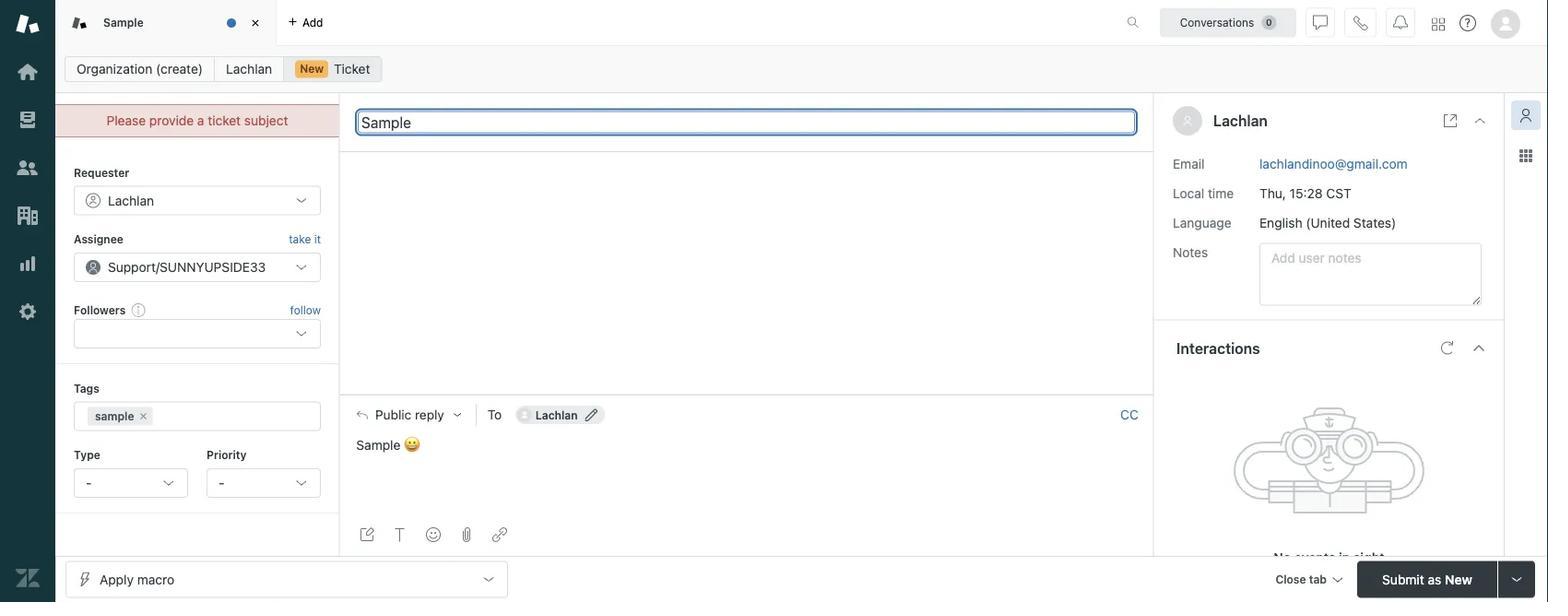 Task type: describe. For each thing, give the bounding box(es) containing it.
Add user notes text field
[[1260, 243, 1483, 306]]

get started image
[[16, 60, 40, 84]]

zendesk products image
[[1433, 18, 1446, 31]]

public reply button
[[340, 396, 476, 434]]

close
[[1276, 573, 1307, 586]]

english
[[1260, 215, 1303, 230]]

sunnyupside33
[[160, 260, 266, 275]]

views image
[[16, 108, 40, 132]]

language
[[1173, 215, 1232, 230]]

sample 😀️
[[356, 438, 417, 453]]

ticket
[[208, 113, 241, 128]]

lachlan link
[[214, 56, 284, 82]]

states)
[[1354, 215, 1397, 230]]

submit
[[1383, 572, 1425, 587]]

1 vertical spatial new
[[1446, 572, 1473, 587]]

public
[[375, 407, 412, 422]]

to
[[488, 407, 502, 422]]

organization
[[77, 61, 152, 77]]

provide
[[149, 113, 194, 128]]

support / sunnyupside33
[[108, 260, 266, 275]]

cc
[[1121, 407, 1139, 422]]

organizations image
[[16, 204, 40, 228]]

email
[[1173, 156, 1205, 171]]

tab
[[1310, 573, 1328, 586]]

lachlan right lachlandinoo@gmail.com icon
[[536, 408, 578, 421]]

admin image
[[16, 300, 40, 324]]

please provide a ticket subject
[[107, 113, 288, 128]]

format text image
[[393, 528, 408, 542]]

requester
[[74, 166, 129, 179]]

assignee
[[74, 233, 123, 246]]

- button for priority
[[207, 469, 321, 498]]

followers element
[[74, 319, 321, 349]]

apps image
[[1519, 149, 1534, 163]]

insert emojis image
[[426, 528, 441, 542]]

macro
[[137, 572, 174, 587]]

get help image
[[1460, 15, 1477, 31]]

followers
[[74, 303, 126, 316]]

notifications image
[[1394, 15, 1409, 30]]

lachlan up time
[[1214, 112, 1268, 130]]

apply
[[100, 572, 134, 587]]

lachlandinoo@gmail.com image
[[517, 408, 532, 422]]

conversations button
[[1161, 8, 1297, 37]]

no events in sight
[[1274, 550, 1385, 565]]

close tab button
[[1268, 561, 1351, 601]]

sample for sample 😀️
[[356, 438, 401, 453]]

in
[[1340, 550, 1351, 565]]

english (united states)
[[1260, 215, 1397, 230]]

Subject field
[[358, 111, 1136, 133]]

lachlan inside secondary element
[[226, 61, 272, 77]]

😀️
[[404, 438, 417, 453]]

lachlandinoo@gmail.com
[[1260, 156, 1408, 171]]

minimize composer image
[[739, 387, 754, 402]]

zendesk support image
[[16, 12, 40, 36]]

view more details image
[[1444, 113, 1459, 128]]

please
[[107, 113, 146, 128]]

type
[[74, 449, 100, 462]]

- button for type
[[74, 469, 188, 498]]

tags
[[74, 382, 99, 395]]

organization (create) button
[[65, 56, 215, 82]]

Public reply composer text field
[[349, 434, 1146, 473]]

- for priority
[[219, 476, 225, 491]]

info on adding followers image
[[131, 303, 146, 317]]



Task type: vqa. For each thing, say whether or not it's contained in the screenshot.
the to the middle
no



Task type: locate. For each thing, give the bounding box(es) containing it.
1 vertical spatial sample
[[356, 438, 401, 453]]

- button down priority
[[207, 469, 321, 498]]

1 horizontal spatial - button
[[207, 469, 321, 498]]

button displays agent's chat status as invisible. image
[[1314, 15, 1328, 30]]

0 vertical spatial sample
[[103, 16, 144, 29]]

take
[[289, 233, 311, 246]]

interactions
[[1177, 340, 1261, 357]]

subject
[[244, 113, 288, 128]]

1 - button from the left
[[74, 469, 188, 498]]

no
[[1274, 550, 1292, 565]]

2 - from the left
[[219, 476, 225, 491]]

sample up organization
[[103, 16, 144, 29]]

- down priority
[[219, 476, 225, 491]]

edit user image
[[585, 408, 598, 421]]

draft mode image
[[360, 528, 375, 542]]

2 - button from the left
[[207, 469, 321, 498]]

notes
[[1173, 245, 1209, 260]]

close tab
[[1276, 573, 1328, 586]]

sample inside text field
[[356, 438, 401, 453]]

0 horizontal spatial sample
[[103, 16, 144, 29]]

support
[[108, 260, 156, 275]]

lachlan inside requester element
[[108, 193, 154, 208]]

-
[[86, 476, 92, 491], [219, 476, 225, 491]]

local
[[1173, 185, 1205, 201]]

user image
[[1183, 115, 1194, 126], [1184, 116, 1192, 126]]

secondary element
[[55, 51, 1549, 88]]

submit as new
[[1383, 572, 1473, 587]]

15:28
[[1290, 185, 1323, 201]]

events
[[1295, 550, 1336, 565]]

0 horizontal spatial new
[[300, 62, 324, 75]]

local time
[[1173, 185, 1234, 201]]

add attachment image
[[459, 528, 474, 542]]

sample inside "tab"
[[103, 16, 144, 29]]

lachlan down requester at left
[[108, 193, 154, 208]]

(united
[[1307, 215, 1351, 230]]

follow
[[290, 304, 321, 316]]

0 horizontal spatial -
[[86, 476, 92, 491]]

sample for sample
[[103, 16, 144, 29]]

add button
[[277, 0, 334, 45]]

new inside secondary element
[[300, 62, 324, 75]]

cst
[[1327, 185, 1352, 201]]

as
[[1429, 572, 1442, 587]]

(create)
[[156, 61, 203, 77]]

1 horizontal spatial -
[[219, 476, 225, 491]]

new left ticket
[[300, 62, 324, 75]]

cc button
[[1121, 407, 1139, 423]]

- for type
[[86, 476, 92, 491]]

tabs tab list
[[55, 0, 1108, 46]]

sight
[[1354, 550, 1385, 565]]

main element
[[0, 0, 55, 602]]

1 - from the left
[[86, 476, 92, 491]]

assignee element
[[74, 253, 321, 282]]

- button
[[74, 469, 188, 498], [207, 469, 321, 498]]

time
[[1209, 185, 1234, 201]]

close image
[[1473, 113, 1488, 128]]

requester element
[[74, 186, 321, 215]]

thu, 15:28 cst
[[1260, 185, 1352, 201]]

remove image
[[138, 411, 149, 422]]

add
[[303, 16, 323, 29]]

customers image
[[16, 156, 40, 180]]

- down type
[[86, 476, 92, 491]]

reporting image
[[16, 252, 40, 276]]

sample left 😀️
[[356, 438, 401, 453]]

lachlan
[[226, 61, 272, 77], [1214, 112, 1268, 130], [108, 193, 154, 208], [536, 408, 578, 421]]

sample
[[95, 410, 134, 423]]

reply
[[415, 407, 444, 422]]

0 vertical spatial new
[[300, 62, 324, 75]]

take it button
[[289, 230, 321, 249]]

displays possible ticket submission types image
[[1510, 572, 1525, 587]]

zendesk image
[[16, 566, 40, 590]]

0 horizontal spatial - button
[[74, 469, 188, 498]]

apply macro
[[100, 572, 174, 587]]

ticket
[[334, 61, 370, 77]]

lachlan down close image in the top of the page
[[226, 61, 272, 77]]

it
[[314, 233, 321, 246]]

new
[[300, 62, 324, 75], [1446, 572, 1473, 587]]

add link (cmd k) image
[[493, 528, 507, 542]]

priority
[[207, 449, 247, 462]]

new right as
[[1446, 572, 1473, 587]]

1 horizontal spatial sample
[[356, 438, 401, 453]]

- button down type
[[74, 469, 188, 498]]

customer context image
[[1519, 108, 1534, 123]]

a
[[197, 113, 204, 128]]

sample tab
[[55, 0, 277, 46]]

organization (create)
[[77, 61, 203, 77]]

sample
[[103, 16, 144, 29], [356, 438, 401, 453]]

1 horizontal spatial new
[[1446, 572, 1473, 587]]

thu,
[[1260, 185, 1287, 201]]

follow button
[[290, 302, 321, 318]]

take it
[[289, 233, 321, 246]]

conversations
[[1181, 16, 1255, 29]]

/
[[156, 260, 160, 275]]

close image
[[246, 14, 265, 32]]

public reply
[[375, 407, 444, 422]]



